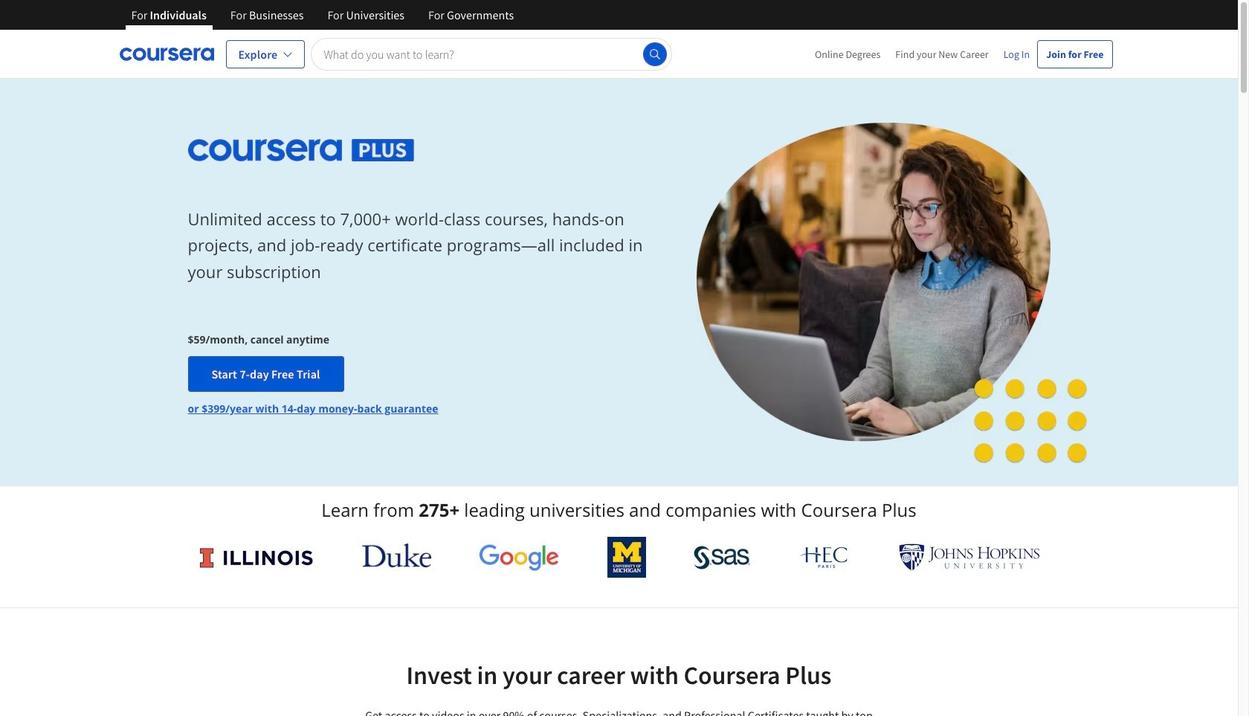 Task type: locate. For each thing, give the bounding box(es) containing it.
university of michigan image
[[608, 537, 646, 578]]

duke university image
[[362, 544, 431, 568]]

coursera plus image
[[188, 139, 414, 161]]

None search field
[[311, 38, 672, 70]]

coursera image
[[119, 42, 214, 66]]

banner navigation
[[119, 0, 526, 41]]



Task type: vqa. For each thing, say whether or not it's contained in the screenshot.
Duke University image
yes



Task type: describe. For each thing, give the bounding box(es) containing it.
johns hopkins university image
[[899, 544, 1040, 571]]

What do you want to learn? text field
[[311, 38, 672, 70]]

university of illinois at urbana-champaign image
[[198, 546, 314, 570]]

hec paris image
[[799, 542, 851, 573]]

google image
[[479, 544, 560, 571]]

sas image
[[694, 546, 751, 570]]



